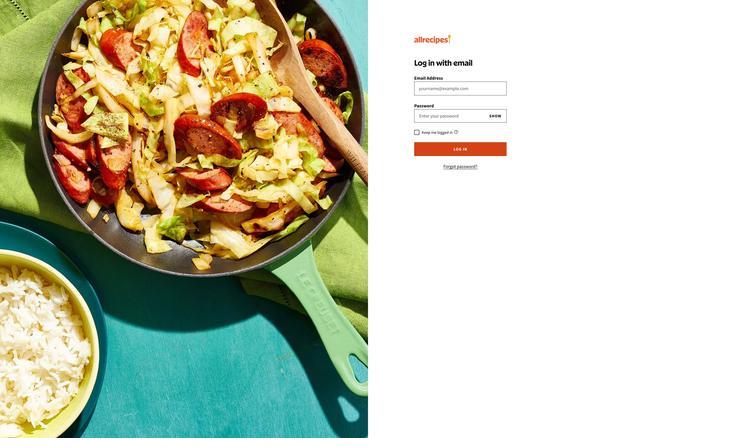 Task type: describe. For each thing, give the bounding box(es) containing it.
forgot password? link
[[443, 164, 478, 169]]

show
[[489, 113, 501, 119]]

me
[[431, 130, 437, 135]]

email
[[414, 75, 426, 81]]

allrecipes image
[[414, 35, 451, 44]]

with
[[436, 58, 452, 68]]

forgot password?
[[443, 164, 478, 169]]

Email Address email field
[[414, 82, 507, 95]]

show button
[[488, 113, 503, 119]]

email address
[[414, 75, 443, 81]]

Password password field
[[414, 109, 507, 123]]



Task type: vqa. For each thing, say whether or not it's contained in the screenshot.
google 'image'
no



Task type: locate. For each thing, give the bounding box(es) containing it.
uncheck if using a public device tooltip
[[454, 130, 458, 134]]

keep me logged in
[[422, 130, 453, 135]]

None submit
[[414, 142, 507, 156]]

in
[[428, 58, 435, 68], [450, 130, 453, 135]]

email
[[453, 58, 473, 68]]

password?
[[457, 164, 478, 169]]

forgot
[[443, 164, 456, 169]]

log in with email
[[414, 58, 473, 68]]

1 horizontal spatial in
[[450, 130, 453, 135]]

log
[[414, 58, 427, 68]]

1 vertical spatial in
[[450, 130, 453, 135]]

logged
[[437, 130, 449, 135]]

in left uncheck if using a public device tooltip
[[450, 130, 453, 135]]

password
[[414, 103, 434, 109]]

0 horizontal spatial in
[[428, 58, 435, 68]]

0 vertical spatial in
[[428, 58, 435, 68]]

keep
[[422, 130, 430, 135]]

in right log
[[428, 58, 435, 68]]

address
[[427, 75, 443, 81]]



